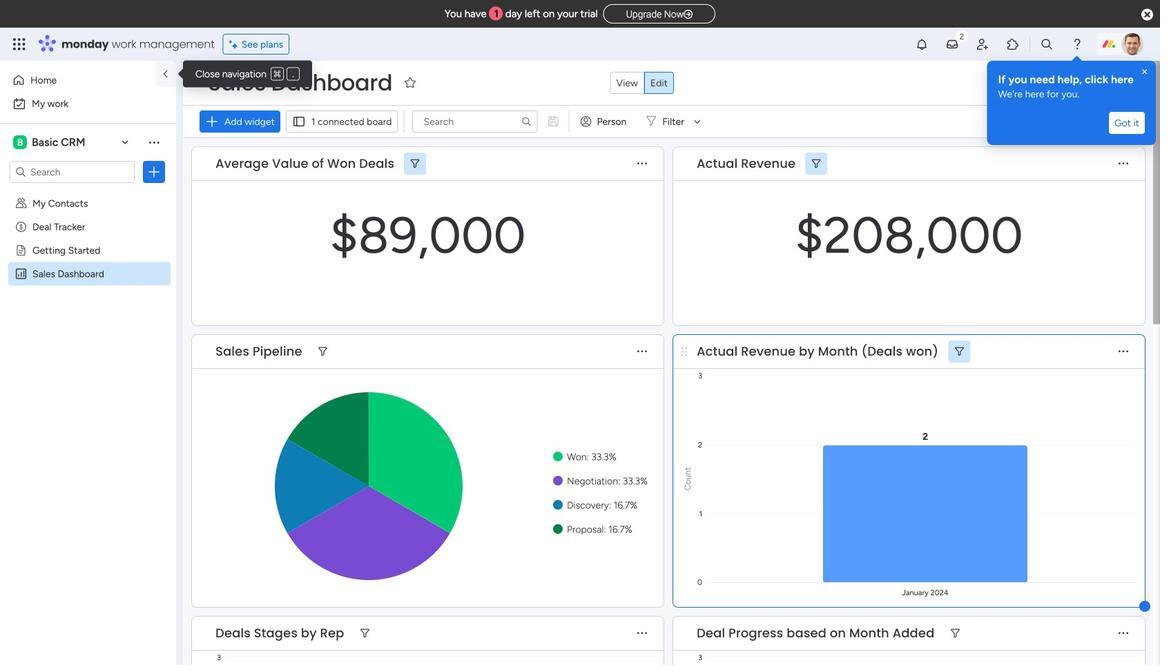 Task type: describe. For each thing, give the bounding box(es) containing it.
invite members image
[[976, 37, 990, 51]]

display modes group
[[610, 72, 674, 94]]

notifications image
[[915, 37, 929, 51]]

workspace options image
[[147, 135, 161, 149]]

workspace image
[[13, 135, 27, 150]]

0 vertical spatial more dots image
[[638, 159, 647, 169]]

search image
[[521, 116, 532, 127]]

public board image
[[15, 244, 28, 257]]

see plans image
[[229, 36, 242, 52]]

add to favorites image
[[404, 76, 417, 89]]

help image
[[1071, 37, 1085, 51]]

Filter dashboard by text search field
[[412, 111, 538, 133]]

1 vertical spatial more dots image
[[638, 347, 647, 357]]

close image
[[1140, 66, 1151, 77]]

update feed image
[[946, 37, 959, 51]]

dapulse rightstroke image
[[684, 9, 693, 20]]

1 vertical spatial option
[[8, 93, 168, 115]]

share image
[[1048, 76, 1062, 89]]

select product image
[[12, 37, 26, 51]]



Task type: vqa. For each thing, say whether or not it's contained in the screenshot.
v2 small numbers digit column outline Icon for the bottommost v2 status outline icon
no



Task type: locate. For each thing, give the bounding box(es) containing it.
more dots image
[[1119, 159, 1129, 169], [1119, 347, 1129, 357], [638, 628, 647, 638]]

Search in workspace field
[[29, 164, 115, 180]]

settings image
[[1120, 114, 1134, 128]]

more dots image
[[638, 159, 647, 169], [638, 347, 647, 357], [1119, 628, 1129, 638]]

public dashboard image
[[15, 267, 28, 280]]

dapulse drag handle 3 image
[[682, 347, 687, 357]]

heading
[[999, 72, 1145, 87]]

None search field
[[412, 111, 538, 133]]

0 vertical spatial option
[[8, 69, 147, 91]]

dapulse close image
[[1142, 8, 1154, 22]]

monday marketplace image
[[1006, 37, 1020, 51]]

list box
[[0, 189, 176, 472]]

0 vertical spatial more dots image
[[1119, 159, 1129, 169]]

2 vertical spatial more dots image
[[1119, 628, 1129, 638]]

workspace selection element
[[13, 134, 87, 151]]

option
[[8, 69, 147, 91], [8, 93, 168, 115], [0, 191, 176, 194]]

1 vertical spatial more dots image
[[1119, 347, 1129, 357]]

None field
[[204, 68, 396, 97], [212, 155, 398, 173], [694, 155, 799, 173], [212, 343, 306, 361], [694, 343, 942, 361], [212, 624, 348, 642], [694, 624, 938, 642], [204, 68, 396, 97], [212, 155, 398, 173], [694, 155, 799, 173], [212, 343, 306, 361], [694, 343, 942, 361], [212, 624, 348, 642], [694, 624, 938, 642]]

search everything image
[[1040, 37, 1054, 51]]

options image
[[147, 165, 161, 179]]

2 vertical spatial more dots image
[[638, 628, 647, 638]]

2 image
[[956, 28, 968, 44]]

terry turtle image
[[1122, 33, 1144, 55]]

2 vertical spatial option
[[0, 191, 176, 194]]

banner
[[183, 61, 1154, 138]]

arrow down image
[[689, 113, 706, 130]]



